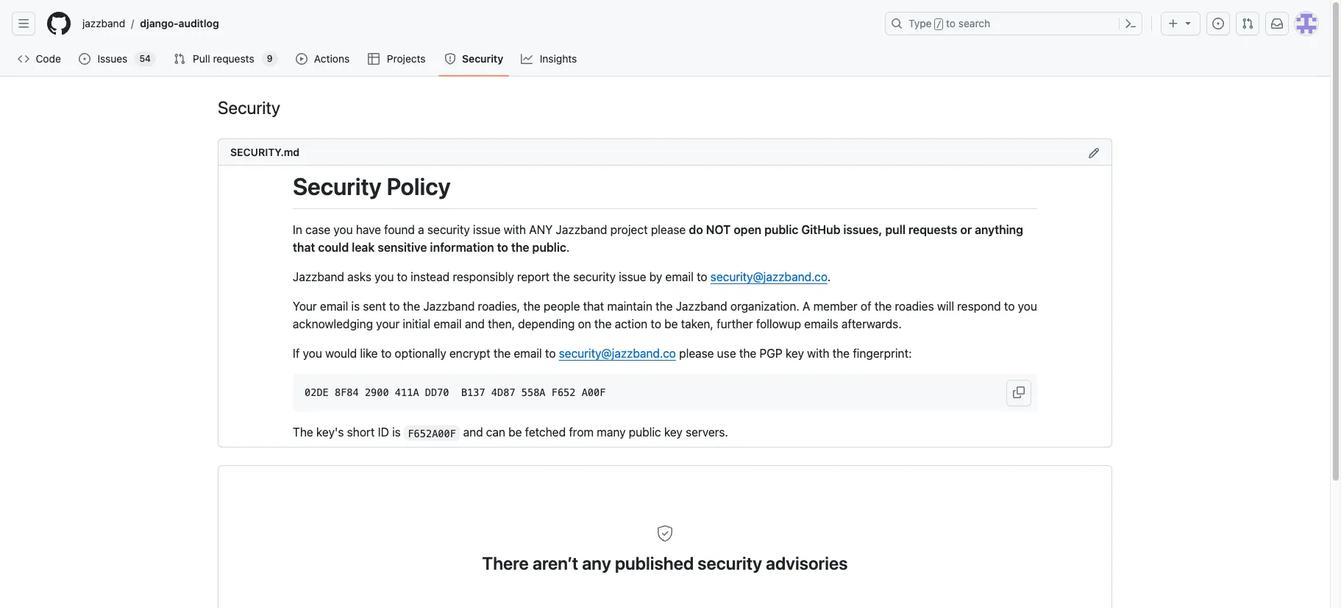 Task type: vqa. For each thing, say whether or not it's contained in the screenshot.
Author
no



Task type: locate. For each thing, give the bounding box(es) containing it.
with left any
[[504, 223, 526, 236]]

be right can
[[509, 426, 522, 439]]

the right "on"
[[595, 317, 612, 330]]

security up case
[[293, 172, 382, 200]]

security.md
[[230, 146, 300, 158]]

code
[[36, 52, 61, 65]]

requests
[[213, 52, 254, 65], [909, 223, 958, 236]]

projects link
[[362, 48, 433, 70]]

/ right the type
[[937, 19, 942, 29]]

requests left or
[[909, 223, 958, 236]]

to inside the do not open public github issues, pull requests or anything that could leak sensitive information to the public
[[497, 240, 509, 254]]

the down then,
[[494, 346, 511, 360]]

1 horizontal spatial with
[[808, 346, 830, 360]]

code image
[[18, 53, 29, 65]]

1 vertical spatial that
[[583, 299, 605, 313]]

0 horizontal spatial be
[[509, 426, 522, 439]]

. up member
[[828, 270, 831, 283]]

the down emails
[[833, 346, 850, 360]]

security@jazzband.co link down action
[[559, 346, 676, 360]]

. up jazzband asks you to instead responsibly report the security issue by email to security@jazzband.co .
[[567, 240, 570, 254]]

key left servers.
[[665, 426, 683, 439]]

you up could
[[334, 223, 353, 236]]

pgp
[[760, 346, 783, 360]]

1 horizontal spatial issue
[[619, 270, 647, 283]]

security
[[462, 52, 504, 65], [218, 97, 280, 118], [293, 172, 382, 200]]

issues,
[[844, 223, 883, 236]]

to right respond
[[1005, 299, 1015, 313]]

is right id
[[392, 426, 401, 439]]

1 horizontal spatial /
[[937, 19, 942, 29]]

/
[[131, 17, 134, 30], [937, 19, 942, 29]]

type / to search
[[909, 17, 991, 29]]

found
[[384, 223, 415, 236]]

security@jazzband.co
[[711, 270, 828, 283], [559, 346, 676, 360]]

1 horizontal spatial be
[[665, 317, 678, 330]]

to right action
[[651, 317, 662, 330]]

0 horizontal spatial that
[[293, 240, 315, 254]]

advisories
[[766, 553, 848, 574]]

0 horizontal spatial with
[[504, 223, 526, 236]]

is
[[351, 299, 360, 313], [392, 426, 401, 439]]

security@jazzband.co down action
[[559, 346, 676, 360]]

member
[[814, 299, 858, 313]]

respond
[[958, 299, 1002, 313]]

public right many
[[629, 426, 661, 439]]

not
[[706, 223, 731, 236]]

triangle down image
[[1183, 17, 1195, 29]]

that down in
[[293, 240, 315, 254]]

there
[[483, 553, 529, 574]]

2 horizontal spatial security
[[698, 553, 763, 574]]

1 vertical spatial .
[[828, 270, 831, 283]]

jazzband up your on the left
[[293, 270, 345, 283]]

0 vertical spatial please
[[651, 223, 686, 236]]

projects
[[387, 52, 426, 65]]

0 vertical spatial security
[[462, 52, 504, 65]]

0 vertical spatial issue opened image
[[1213, 18, 1225, 29]]

1 horizontal spatial that
[[583, 299, 605, 313]]

shield image
[[445, 53, 456, 65]]

please down taken,
[[679, 346, 714, 360]]

0 horizontal spatial issue opened image
[[79, 53, 91, 65]]

0 vertical spatial security@jazzband.co link
[[711, 270, 828, 283]]

you right respond
[[1019, 299, 1038, 313]]

fetched
[[525, 426, 566, 439]]

0 horizontal spatial security@jazzband.co link
[[559, 346, 676, 360]]

0 vertical spatial issue
[[473, 223, 501, 236]]

jazzband down instead at the left of page
[[423, 299, 475, 313]]

security@jazzband.co link
[[711, 270, 828, 283], [559, 346, 676, 360]]

and inside your email is sent to the jazzband roadies, the people that maintain the jazzband organization. a member of the roadies will respond to you acknowledging your initial email and then, depending on the action to be taken, further followup emails afterwards.
[[465, 317, 485, 330]]

servers.
[[686, 426, 729, 439]]

0 vertical spatial security@jazzband.co
[[711, 270, 828, 283]]

0 horizontal spatial /
[[131, 17, 134, 30]]

1 vertical spatial key
[[665, 426, 683, 439]]

2 vertical spatial public
[[629, 426, 661, 439]]

security@jazzband.co up the organization.
[[711, 270, 828, 283]]

open
[[734, 223, 762, 236]]

1 vertical spatial issue opened image
[[79, 53, 91, 65]]

0 horizontal spatial is
[[351, 299, 360, 313]]

anything
[[975, 223, 1024, 236]]

0 vertical spatial is
[[351, 299, 360, 313]]

email down depending on the bottom left of the page
[[514, 346, 542, 360]]

issue opened image for git pull request icon
[[79, 53, 91, 65]]

2 vertical spatial security
[[293, 172, 382, 200]]

homepage image
[[47, 12, 71, 35]]

copy image
[[1014, 386, 1025, 398]]

issue up information
[[473, 223, 501, 236]]

0 vertical spatial .
[[567, 240, 570, 254]]

1 vertical spatial requests
[[909, 223, 958, 236]]

that up "on"
[[583, 299, 605, 313]]

0 horizontal spatial public
[[533, 240, 567, 254]]

please left do
[[651, 223, 686, 236]]

/ for jazzband
[[131, 17, 134, 30]]

0 horizontal spatial key
[[665, 426, 683, 439]]

0 vertical spatial public
[[765, 223, 799, 236]]

key
[[786, 346, 805, 360], [665, 426, 683, 439]]

54
[[139, 53, 151, 64]]

the
[[293, 426, 313, 439]]

on
[[578, 317, 592, 330]]

git pull request image
[[1243, 18, 1254, 29]]

be left taken,
[[665, 317, 678, 330]]

1 horizontal spatial is
[[392, 426, 401, 439]]

optionally
[[395, 346, 447, 360]]

email up acknowledging
[[320, 299, 348, 313]]

with down emails
[[808, 346, 830, 360]]

short
[[347, 426, 375, 439]]

1 horizontal spatial security@jazzband.co link
[[711, 270, 828, 283]]

have
[[356, 223, 381, 236]]

1 horizontal spatial key
[[786, 346, 805, 360]]

email right initial
[[434, 317, 462, 330]]

1 vertical spatial security@jazzband.co
[[559, 346, 676, 360]]

1 vertical spatial security
[[218, 97, 280, 118]]

/ inside type / to search
[[937, 19, 942, 29]]

1 horizontal spatial issue opened image
[[1213, 18, 1225, 29]]

action
[[615, 317, 648, 330]]

you
[[334, 223, 353, 236], [375, 270, 394, 283], [1019, 299, 1038, 313], [303, 346, 322, 360]]

0 horizontal spatial requests
[[213, 52, 254, 65]]

auditlog
[[179, 17, 219, 29]]

and left then,
[[465, 317, 485, 330]]

command palette image
[[1125, 18, 1137, 29]]

report
[[517, 270, 550, 283]]

afterwards.
[[842, 317, 902, 330]]

your
[[293, 299, 317, 313]]

0 vertical spatial requests
[[213, 52, 254, 65]]

in case you have found a security issue with any jazzband project please
[[293, 223, 689, 236]]

/ inside 'jazzband / django-auditlog'
[[131, 17, 134, 30]]

email
[[666, 270, 694, 283], [320, 299, 348, 313], [434, 317, 462, 330], [514, 346, 542, 360]]

0 vertical spatial that
[[293, 240, 315, 254]]

the down any
[[511, 240, 530, 254]]

0 horizontal spatial .
[[567, 240, 570, 254]]

many
[[597, 426, 626, 439]]

graph image
[[521, 53, 533, 65]]

list
[[77, 12, 877, 35]]

that inside your email is sent to the jazzband roadies, the people that maintain the jazzband organization. a member of the roadies will respond to you acknowledging your initial email and then, depending on the action to be taken, further followup emails afterwards.
[[583, 299, 605, 313]]

the
[[511, 240, 530, 254], [553, 270, 570, 283], [403, 299, 420, 313], [524, 299, 541, 313], [656, 299, 673, 313], [875, 299, 892, 313], [595, 317, 612, 330], [494, 346, 511, 360], [740, 346, 757, 360], [833, 346, 850, 360]]

0 vertical spatial be
[[665, 317, 678, 330]]

issue opened image left the issues
[[79, 53, 91, 65]]

requests right pull
[[213, 52, 254, 65]]

the right of
[[875, 299, 892, 313]]

is left sent
[[351, 299, 360, 313]]

/ left django-
[[131, 17, 134, 30]]

that inside the do not open public github issues, pull requests or anything that could leak sensitive information to the public
[[293, 240, 315, 254]]

people
[[544, 299, 580, 313]]

be
[[665, 317, 678, 330], [509, 426, 522, 439]]

jazzband up taken,
[[676, 299, 728, 313]]

0 horizontal spatial security
[[218, 97, 280, 118]]

1 horizontal spatial requests
[[909, 223, 958, 236]]

security@jazzband.co link up the organization.
[[711, 270, 828, 283]]

to down in case you have found a security issue with any jazzband project please
[[497, 240, 509, 254]]

issue
[[473, 223, 501, 236], [619, 270, 647, 283]]

by
[[650, 270, 663, 283]]

2 vertical spatial security
[[698, 553, 763, 574]]

0 vertical spatial with
[[504, 223, 526, 236]]

1 vertical spatial is
[[392, 426, 401, 439]]

responsibly
[[453, 270, 514, 283]]

you right if
[[303, 346, 322, 360]]

would
[[325, 346, 357, 360]]

type
[[909, 17, 932, 29]]

sent
[[363, 299, 386, 313]]

1 vertical spatial security@jazzband.co link
[[559, 346, 676, 360]]

and left can
[[463, 426, 483, 439]]

that
[[293, 240, 315, 254], [583, 299, 605, 313]]

issue opened image left git pull request image on the right
[[1213, 18, 1225, 29]]

public right open
[[765, 223, 799, 236]]

fork this repository and edit the file image
[[1089, 147, 1100, 159]]

plus image
[[1168, 18, 1180, 29]]

1 vertical spatial with
[[808, 346, 830, 360]]

security up security.md on the top left
[[218, 97, 280, 118]]

security right shield image
[[462, 52, 504, 65]]

key right pgp
[[786, 346, 805, 360]]

and
[[465, 317, 485, 330], [463, 426, 483, 439]]

0 vertical spatial key
[[786, 346, 805, 360]]

in
[[293, 223, 303, 236]]

maintain
[[608, 299, 653, 313]]

public down any
[[533, 240, 567, 254]]

0 horizontal spatial issue
[[473, 223, 501, 236]]

any
[[582, 553, 611, 574]]

aren't
[[533, 553, 579, 574]]

1 vertical spatial security
[[573, 270, 616, 283]]

issue opened image
[[1213, 18, 1225, 29], [79, 53, 91, 65]]

issue left by
[[619, 270, 647, 283]]

0 vertical spatial and
[[465, 317, 485, 330]]

2 horizontal spatial public
[[765, 223, 799, 236]]

the down by
[[656, 299, 673, 313]]

actions link
[[290, 48, 357, 70]]

0 horizontal spatial security
[[428, 223, 470, 236]]

please
[[651, 223, 686, 236], [679, 346, 714, 360]]

security
[[428, 223, 470, 236], [573, 270, 616, 283], [698, 553, 763, 574]]

of
[[861, 299, 872, 313]]

followup
[[757, 317, 802, 330]]



Task type: describe. For each thing, give the bounding box(es) containing it.
like
[[360, 346, 378, 360]]

initial
[[403, 317, 431, 330]]

to down depending on the bottom left of the page
[[545, 346, 556, 360]]

key's
[[316, 426, 344, 439]]

1 horizontal spatial security
[[573, 270, 616, 283]]

django-auditlog link
[[134, 12, 225, 35]]

acknowledging
[[293, 317, 373, 330]]

any
[[529, 223, 553, 236]]

or
[[961, 223, 972, 236]]

github
[[802, 223, 841, 236]]

1 vertical spatial please
[[679, 346, 714, 360]]

that for could
[[293, 240, 315, 254]]

insights
[[540, 52, 577, 65]]

f652a00f
[[408, 427, 456, 439]]

1 vertical spatial and
[[463, 426, 483, 439]]

pull requests
[[193, 52, 254, 65]]

pull
[[193, 52, 210, 65]]

roadies
[[895, 299, 935, 313]]

if you would like to optionally encrypt the email to security@jazzband.co please use the pgp key with the fingerprint:
[[293, 346, 912, 360]]

security@jazzband.co link for jazzband asks you to instead responsibly report the security issue by email to
[[711, 270, 828, 283]]

roadies,
[[478, 299, 521, 313]]

case
[[306, 223, 331, 236]]

to right by
[[697, 270, 708, 283]]

1 horizontal spatial security@jazzband.co
[[711, 270, 828, 283]]

leak
[[352, 240, 375, 254]]

could
[[318, 240, 349, 254]]

policy
[[387, 172, 451, 200]]

security@jazzband.co link for if you would like to optionally encrypt the email to
[[559, 346, 676, 360]]

to up your
[[389, 299, 400, 313]]

that for maintain
[[583, 299, 605, 313]]

issue opened image for git pull request image on the right
[[1213, 18, 1225, 29]]

git pull request image
[[174, 53, 186, 65]]

the right use
[[740, 346, 757, 360]]

there aren't any published security advisories
[[483, 553, 848, 574]]

1 vertical spatial issue
[[619, 270, 647, 283]]

the key's short id is f652a00f and can be fetched from many public key servers.
[[293, 426, 729, 439]]

information
[[430, 240, 494, 254]]

code link
[[12, 48, 67, 70]]

encrypt
[[450, 346, 491, 360]]

will
[[938, 299, 955, 313]]

jazzband link
[[77, 12, 131, 35]]

can
[[486, 426, 506, 439]]

pull
[[886, 223, 906, 236]]

to left search
[[947, 17, 956, 29]]

shield check image
[[657, 525, 674, 543]]

jazzband right any
[[556, 223, 608, 236]]

the up depending on the bottom left of the page
[[524, 299, 541, 313]]

list containing jazzband
[[77, 12, 877, 35]]

to right like
[[381, 346, 392, 360]]

insights link
[[515, 48, 584, 70]]

taken,
[[681, 317, 714, 330]]

then,
[[488, 317, 515, 330]]

security policy
[[293, 172, 451, 200]]

9
[[267, 53, 273, 64]]

your email is sent to the jazzband roadies, the people that maintain the jazzband organization. a member of the roadies will respond to you acknowledging your initial email and then, depending on the action to be taken, further followup emails afterwards.
[[293, 299, 1038, 330]]

the inside the do not open public github issues, pull requests or anything that could leak sensitive information to the public
[[511, 240, 530, 254]]

from
[[569, 426, 594, 439]]

02de 8f84 2900 411a dd70  b137 4d87 558a f652 a00f
[[305, 386, 606, 398]]

1 horizontal spatial security
[[293, 172, 382, 200]]

id
[[378, 426, 389, 439]]

0 horizontal spatial security@jazzband.co
[[559, 346, 676, 360]]

requests inside the do not open public github issues, pull requests or anything that could leak sensitive information to the public
[[909, 223, 958, 236]]

emails
[[805, 317, 839, 330]]

0 vertical spatial security
[[428, 223, 470, 236]]

1 horizontal spatial .
[[828, 270, 831, 283]]

asks
[[348, 270, 372, 283]]

the right report
[[553, 270, 570, 283]]

do not open public github issues, pull requests or anything that could leak sensitive information to the public
[[293, 223, 1024, 254]]

email right by
[[666, 270, 694, 283]]

play image
[[296, 53, 307, 65]]

jazzband asks you to instead responsibly report the security issue by email to security@jazzband.co .
[[293, 270, 831, 283]]

security link
[[439, 48, 510, 70]]

jazzband
[[82, 17, 125, 29]]

notifications image
[[1272, 18, 1284, 29]]

a
[[418, 223, 425, 236]]

1 vertical spatial public
[[533, 240, 567, 254]]

project
[[611, 223, 648, 236]]

instead
[[411, 270, 450, 283]]

issues
[[98, 52, 128, 65]]

your
[[376, 317, 400, 330]]

django-
[[140, 17, 179, 29]]

1 vertical spatial be
[[509, 426, 522, 439]]

you inside your email is sent to the jazzband roadies, the people that maintain the jazzband organization. a member of the roadies will respond to you acknowledging your initial email and then, depending on the action to be taken, further followup emails afterwards.
[[1019, 299, 1038, 313]]

the up initial
[[403, 299, 420, 313]]

1 horizontal spatial public
[[629, 426, 661, 439]]

actions
[[314, 52, 350, 65]]

further
[[717, 317, 754, 330]]

fingerprint:
[[853, 346, 912, 360]]

you right asks
[[375, 270, 394, 283]]

published
[[615, 553, 694, 574]]

table image
[[368, 53, 380, 65]]

be inside your email is sent to the jazzband roadies, the people that maintain the jazzband organization. a member of the roadies will respond to you acknowledging your initial email and then, depending on the action to be taken, further followup emails afterwards.
[[665, 317, 678, 330]]

sensitive
[[378, 240, 427, 254]]

jazzband / django-auditlog
[[82, 17, 219, 30]]

2 horizontal spatial security
[[462, 52, 504, 65]]

organization.
[[731, 299, 800, 313]]

do
[[689, 223, 703, 236]]

if
[[293, 346, 300, 360]]

search
[[959, 17, 991, 29]]

to left instead at the left of page
[[397, 270, 408, 283]]

is inside your email is sent to the jazzband roadies, the people that maintain the jazzband organization. a member of the roadies will respond to you acknowledging your initial email and then, depending on the action to be taken, further followup emails afterwards.
[[351, 299, 360, 313]]

use
[[717, 346, 737, 360]]

/ for type
[[937, 19, 942, 29]]



